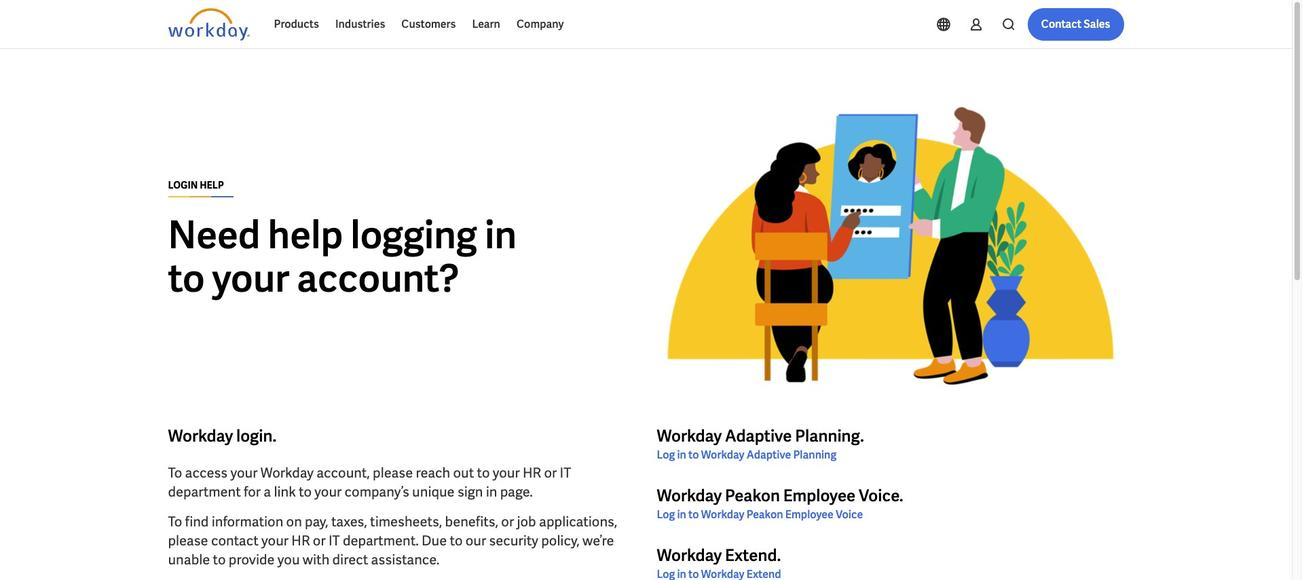 Task type: vqa. For each thing, say whether or not it's contained in the screenshot.
the bottom Peakon
yes



Task type: locate. For each thing, give the bounding box(es) containing it.
workday adaptive planning. log in to workday adaptive planning
[[657, 426, 864, 462]]

0 vertical spatial please
[[373, 464, 413, 482]]

1 horizontal spatial hr
[[523, 464, 541, 482]]

in inside the need help logging in to your account?
[[485, 211, 517, 260]]

0 vertical spatial hr
[[523, 464, 541, 482]]

peakon
[[725, 486, 780, 507], [747, 508, 783, 522]]

please up unable
[[168, 532, 208, 550]]

voice.
[[859, 486, 904, 507]]

0 horizontal spatial hr
[[292, 532, 310, 550]]

to inside to find information on pay, taxes, timesheets, benefits, or job applications, please contact your hr or it department. due to our security policy, we're unable to provide you with direct assistance.
[[168, 513, 182, 531]]

access
[[185, 464, 228, 482]]

company's
[[345, 483, 409, 501]]

department
[[168, 483, 241, 501]]

login help
[[168, 180, 224, 192]]

customers
[[402, 17, 456, 31]]

to left access
[[168, 464, 182, 482]]

on
[[286, 513, 302, 531]]

to left find
[[168, 513, 182, 531]]

0 vertical spatial peakon
[[725, 486, 780, 507]]

1 vertical spatial hr
[[292, 532, 310, 550]]

or left the job
[[501, 513, 514, 531]]

log
[[657, 448, 675, 462], [657, 508, 675, 522]]

it
[[560, 464, 571, 482], [329, 532, 340, 550]]

1 vertical spatial to
[[168, 513, 182, 531]]

reach
[[416, 464, 450, 482]]

need help logging in to your account?
[[168, 211, 517, 304]]

it inside to access your workday account, please reach out to your hr or it department for a link to your company's unique sign in page.
[[560, 464, 571, 482]]

contact
[[211, 532, 259, 550]]

it up applications,
[[560, 464, 571, 482]]

in
[[485, 211, 517, 260], [677, 448, 687, 462], [486, 483, 497, 501], [677, 508, 687, 522]]

to inside to access your workday account, please reach out to your hr or it department for a link to your company's unique sign in page.
[[168, 464, 182, 482]]

in inside 'workday adaptive planning. log in to workday adaptive planning'
[[677, 448, 687, 462]]

employee left voice
[[786, 508, 834, 522]]

direct
[[332, 551, 368, 569]]

customers button
[[393, 8, 464, 41]]

log in to workday peakon employee voice link
[[657, 507, 863, 524]]

adaptive up log in to workday adaptive planning "link"
[[725, 426, 792, 447]]

or inside to access your workday account, please reach out to your hr or it department for a link to your company's unique sign in page.
[[544, 464, 557, 482]]

login
[[168, 180, 198, 192]]

0 vertical spatial it
[[560, 464, 571, 482]]

to
[[168, 254, 205, 304], [689, 448, 699, 462], [477, 464, 490, 482], [299, 483, 312, 501], [689, 508, 699, 522], [450, 532, 463, 550], [213, 551, 226, 569]]

1 horizontal spatial it
[[560, 464, 571, 482]]

employee
[[783, 486, 856, 507], [786, 508, 834, 522]]

information
[[212, 513, 283, 531]]

or down the pay,
[[313, 532, 326, 550]]

0 vertical spatial log
[[657, 448, 675, 462]]

2 log from the top
[[657, 508, 675, 522]]

to
[[168, 464, 182, 482], [168, 513, 182, 531]]

help
[[268, 211, 343, 260]]

1 vertical spatial or
[[501, 513, 514, 531]]

hr inside to access your workday account, please reach out to your hr or it department for a link to your company's unique sign in page.
[[523, 464, 541, 482]]

adaptive
[[725, 426, 792, 447], [747, 448, 791, 462]]

contact sales
[[1042, 17, 1111, 31]]

with
[[303, 551, 330, 569]]

1 vertical spatial adaptive
[[747, 448, 791, 462]]

employee up voice
[[783, 486, 856, 507]]

workday peakon employee voice. log in to workday peakon employee voice
[[657, 486, 904, 522]]

1 to from the top
[[168, 464, 182, 482]]

extend.
[[725, 545, 781, 566]]

planning.
[[795, 426, 864, 447]]

in inside to access your workday account, please reach out to your hr or it department for a link to your company's unique sign in page.
[[486, 483, 497, 501]]

0 horizontal spatial it
[[329, 532, 340, 550]]

your
[[212, 254, 289, 304], [231, 464, 258, 482], [493, 464, 520, 482], [315, 483, 342, 501], [262, 532, 289, 550]]

link
[[274, 483, 296, 501]]

please up company's
[[373, 464, 413, 482]]

1 vertical spatial log
[[657, 508, 675, 522]]

learn button
[[464, 8, 509, 41]]

or
[[544, 464, 557, 482], [501, 513, 514, 531], [313, 532, 326, 550]]

learn
[[472, 17, 501, 31]]

peakon up log in to workday peakon employee voice link
[[725, 486, 780, 507]]

account?
[[297, 254, 459, 304]]

1 vertical spatial please
[[168, 532, 208, 550]]

0 vertical spatial or
[[544, 464, 557, 482]]

out
[[453, 464, 474, 482]]

hr up page.
[[523, 464, 541, 482]]

0 horizontal spatial please
[[168, 532, 208, 550]]

it down taxes,
[[329, 532, 340, 550]]

it inside to find information on pay, taxes, timesheets, benefits, or job applications, please contact your hr or it department. due to our security policy, we're unable to provide you with direct assistance.
[[329, 532, 340, 550]]

products button
[[266, 8, 327, 41]]

timesheets,
[[370, 513, 442, 531]]

log in to workday adaptive planning link
[[657, 447, 837, 464]]

please
[[373, 464, 413, 482], [168, 532, 208, 550]]

1 log from the top
[[657, 448, 675, 462]]

company
[[517, 17, 564, 31]]

hr down on on the bottom of the page
[[292, 532, 310, 550]]

2 to from the top
[[168, 513, 182, 531]]

1 vertical spatial employee
[[786, 508, 834, 522]]

department.
[[343, 532, 419, 550]]

taxes,
[[331, 513, 367, 531]]

0 vertical spatial to
[[168, 464, 182, 482]]

benefits,
[[445, 513, 499, 531]]

we're
[[583, 532, 614, 550]]

workday
[[168, 426, 233, 447], [657, 426, 722, 447], [701, 448, 745, 462], [261, 464, 314, 482], [657, 486, 722, 507], [701, 508, 745, 522], [657, 545, 722, 566]]

adaptive left planning
[[747, 448, 791, 462]]

industries button
[[327, 8, 393, 41]]

0 horizontal spatial or
[[313, 532, 326, 550]]

hr
[[523, 464, 541, 482], [292, 532, 310, 550]]

assistance.
[[371, 551, 440, 569]]

1 horizontal spatial or
[[501, 513, 514, 531]]

or up applications,
[[544, 464, 557, 482]]

due
[[422, 532, 447, 550]]

1 horizontal spatial please
[[373, 464, 413, 482]]

2 vertical spatial or
[[313, 532, 326, 550]]

to inside 'workday adaptive planning. log in to workday adaptive planning'
[[689, 448, 699, 462]]

1 vertical spatial it
[[329, 532, 340, 550]]

peakon up extend.
[[747, 508, 783, 522]]

a
[[264, 483, 271, 501]]

you
[[278, 551, 300, 569]]

applications,
[[539, 513, 618, 531]]

pay,
[[305, 513, 329, 531]]

2 horizontal spatial or
[[544, 464, 557, 482]]



Task type: describe. For each thing, give the bounding box(es) containing it.
workday login.
[[168, 426, 277, 447]]

logging
[[351, 211, 477, 260]]

policy,
[[541, 532, 580, 550]]

page.
[[500, 483, 533, 501]]

to find information on pay, taxes, timesheets, benefits, or job applications, please contact your hr or it department. due to our security policy, we're unable to provide you with direct assistance.
[[168, 513, 618, 569]]

your inside to find information on pay, taxes, timesheets, benefits, or job applications, please contact your hr or it department. due to our security policy, we're unable to provide you with direct assistance.
[[262, 532, 289, 550]]

find
[[185, 513, 209, 531]]

unique
[[412, 483, 455, 501]]

account,
[[317, 464, 370, 482]]

workday inside to access your workday account, please reach out to your hr or it department for a link to your company's unique sign in page.
[[261, 464, 314, 482]]

industries
[[335, 17, 385, 31]]

products
[[274, 17, 319, 31]]

to inside workday peakon employee voice. log in to workday peakon employee voice
[[689, 508, 699, 522]]

log inside workday peakon employee voice. log in to workday peakon employee voice
[[657, 508, 675, 522]]

please inside to access your workday account, please reach out to your hr or it department for a link to your company's unique sign in page.
[[373, 464, 413, 482]]

to for to find information on pay, taxes, timesheets, benefits, or job applications, please contact your hr or it department. due to our security policy, we're unable to provide you with direct assistance.
[[168, 513, 182, 531]]

workday extend.
[[657, 545, 781, 566]]

unable
[[168, 551, 210, 569]]

need
[[168, 211, 260, 260]]

contact
[[1042, 17, 1082, 31]]

0 vertical spatial employee
[[783, 486, 856, 507]]

please inside to find information on pay, taxes, timesheets, benefits, or job applications, please contact your hr or it department. due to our security policy, we're unable to provide you with direct assistance.
[[168, 532, 208, 550]]

log inside 'workday adaptive planning. log in to workday adaptive planning'
[[657, 448, 675, 462]]

job
[[517, 513, 536, 531]]

in inside workday peakon employee voice. log in to workday peakon employee voice
[[677, 508, 687, 522]]

security
[[489, 532, 539, 550]]

our
[[466, 532, 486, 550]]

1 vertical spatial peakon
[[747, 508, 783, 522]]

'' image
[[657, 92, 1124, 404]]

login.
[[236, 426, 277, 447]]

planning
[[794, 448, 837, 462]]

provide
[[229, 551, 275, 569]]

voice
[[836, 508, 863, 522]]

sales
[[1084, 17, 1111, 31]]

hr inside to find information on pay, taxes, timesheets, benefits, or job applications, please contact your hr or it department. due to our security policy, we're unable to provide you with direct assistance.
[[292, 532, 310, 550]]

to access your workday account, please reach out to your hr or it department for a link to your company's unique sign in page.
[[168, 464, 571, 501]]

help
[[200, 180, 224, 192]]

sign
[[458, 483, 483, 501]]

contact sales link
[[1028, 8, 1124, 41]]

0 vertical spatial adaptive
[[725, 426, 792, 447]]

your inside the need help logging in to your account?
[[212, 254, 289, 304]]

for
[[244, 483, 261, 501]]

go to the homepage image
[[168, 8, 250, 41]]

to for to access your workday account, please reach out to your hr or it department for a link to your company's unique sign in page.
[[168, 464, 182, 482]]

to inside the need help logging in to your account?
[[168, 254, 205, 304]]

company button
[[509, 8, 572, 41]]



